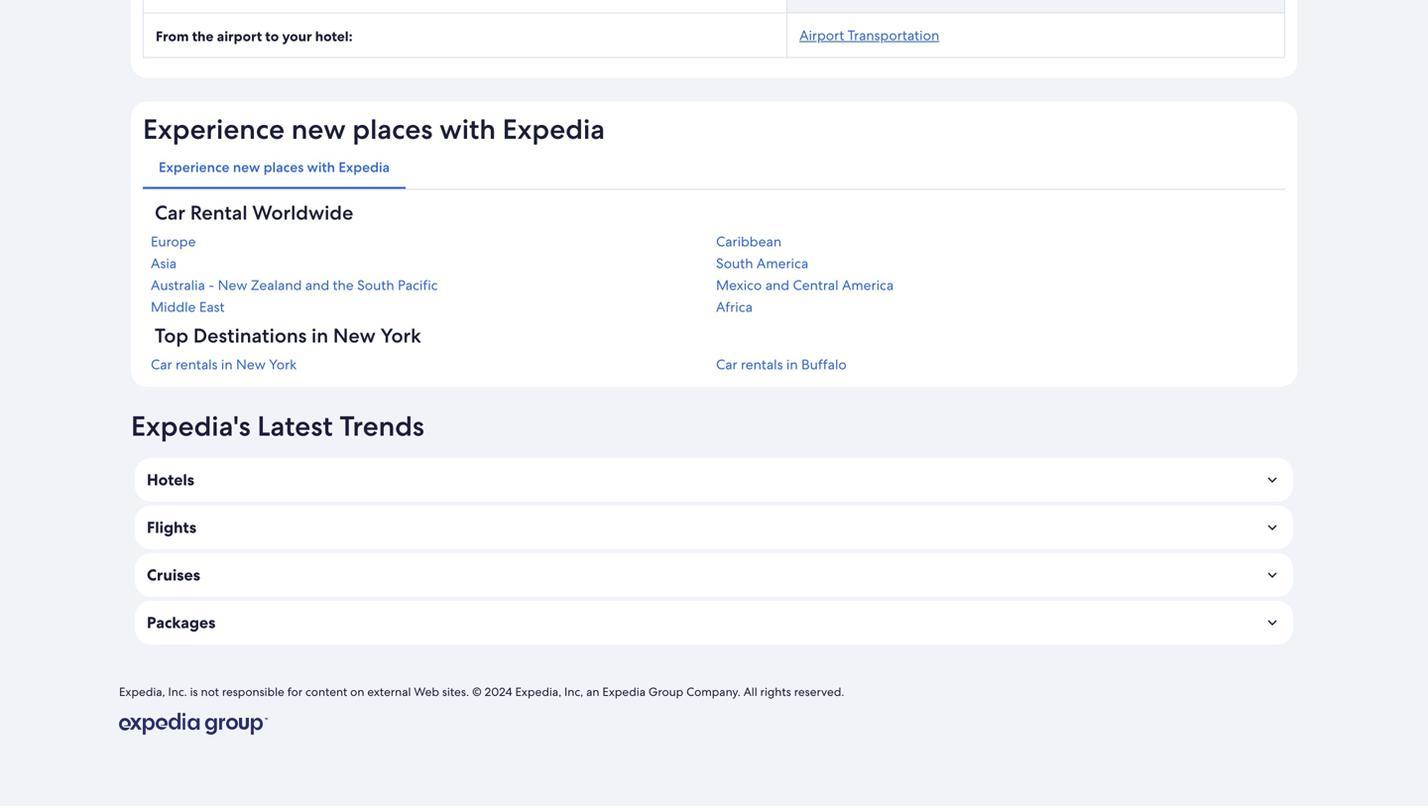 Task type: locate. For each thing, give the bounding box(es) containing it.
hotels
[[147, 469, 194, 490]]

1 vertical spatial new
[[233, 158, 260, 176]]

©
[[472, 684, 482, 699]]

1 vertical spatial the
[[333, 276, 354, 294]]

from
[[156, 28, 189, 45]]

caribbean link
[[716, 233, 1277, 251]]

rentals left the "buffalo" at right top
[[741, 356, 783, 374]]

experience new places with expedia link
[[143, 146, 406, 189]]

car up europe
[[155, 200, 185, 226]]

airport
[[799, 27, 844, 44]]

2 horizontal spatial in
[[786, 356, 798, 374]]

1 small image from the top
[[1263, 518, 1281, 536]]

1 vertical spatial new
[[333, 323, 376, 349]]

the right from
[[192, 28, 214, 45]]

car
[[155, 200, 185, 226], [151, 356, 172, 374], [716, 356, 737, 374]]

not
[[201, 684, 219, 699]]

in right destinations
[[311, 323, 328, 349]]

car for car rentals in new york
[[151, 356, 172, 374]]

1 vertical spatial experience new places with expedia
[[159, 158, 390, 176]]

group
[[648, 684, 683, 699]]

small image inside cruises dropdown button
[[1263, 566, 1281, 584]]

0 horizontal spatial new
[[233, 158, 260, 176]]

and inside south america australia - new zealand and the south pacific
[[305, 276, 329, 294]]

cruises
[[147, 565, 200, 585]]

0 vertical spatial york
[[380, 323, 421, 349]]

0 horizontal spatial america
[[757, 255, 808, 272]]

main content
[[0, 0, 1428, 644]]

1 vertical spatial places
[[263, 158, 304, 176]]

york down "top destinations in new york" at left top
[[269, 356, 297, 374]]

in for car rentals in buffalo
[[786, 356, 798, 374]]

new up worldwide at the top of the page
[[291, 111, 346, 148]]

and
[[305, 276, 329, 294], [765, 276, 789, 294]]

america inside the mexico and central america middle east
[[842, 276, 894, 294]]

expedia,
[[119, 684, 165, 699], [515, 684, 561, 699]]

0 horizontal spatial expedia,
[[119, 684, 165, 699]]

1 vertical spatial with
[[307, 158, 335, 176]]

0 vertical spatial new
[[218, 276, 247, 294]]

2 expedia, from the left
[[515, 684, 561, 699]]

airport transportation link
[[799, 27, 939, 44]]

worldwide
[[252, 200, 353, 226]]

south up mexico
[[716, 255, 753, 272]]

1 vertical spatial expedia
[[338, 158, 390, 176]]

0 horizontal spatial the
[[192, 28, 214, 45]]

mexico
[[716, 276, 762, 294]]

in
[[311, 323, 328, 349], [221, 356, 233, 374], [786, 356, 798, 374]]

rental
[[190, 200, 247, 226]]

new inside south america australia - new zealand and the south pacific
[[218, 276, 247, 294]]

york up car rentals in new york link at the left top
[[380, 323, 421, 349]]

0 horizontal spatial places
[[263, 158, 304, 176]]

with inside 'link'
[[307, 158, 335, 176]]

company.
[[686, 684, 741, 699]]

1 horizontal spatial south
[[716, 255, 753, 272]]

new up car rentals in new york link at the left top
[[333, 323, 376, 349]]

0 vertical spatial small image
[[1263, 471, 1281, 489]]

small image for cruises
[[1263, 566, 1281, 584]]

your
[[282, 28, 312, 45]]

0 vertical spatial small image
[[1263, 518, 1281, 536]]

packages button
[[135, 601, 1293, 644]]

0 vertical spatial places
[[352, 111, 433, 148]]

new
[[291, 111, 346, 148], [233, 158, 260, 176]]

expedia, left inc,
[[515, 684, 561, 699]]

0 horizontal spatial and
[[305, 276, 329, 294]]

0 horizontal spatial south
[[357, 276, 394, 294]]

car rentals in new york link
[[151, 356, 712, 374]]

rentals
[[176, 356, 218, 374], [741, 356, 783, 374]]

sites.
[[442, 684, 469, 699]]

in left the "buffalo" at right top
[[786, 356, 798, 374]]

2 vertical spatial new
[[236, 356, 266, 374]]

small image inside hotels dropdown button
[[1263, 471, 1281, 489]]

rentals down top
[[176, 356, 218, 374]]

1 vertical spatial york
[[269, 356, 297, 374]]

and inside the mexico and central america middle east
[[765, 276, 789, 294]]

in down destinations
[[221, 356, 233, 374]]

in for car rentals in new york
[[221, 356, 233, 374]]

expedia inside 'link'
[[338, 158, 390, 176]]

south
[[716, 255, 753, 272], [357, 276, 394, 294]]

places
[[352, 111, 433, 148], [263, 158, 304, 176]]

new
[[218, 276, 247, 294], [333, 323, 376, 349], [236, 356, 266, 374]]

and right "zealand"
[[305, 276, 329, 294]]

expedia's
[[131, 408, 251, 444]]

0 vertical spatial experience
[[143, 111, 285, 148]]

1 small image from the top
[[1263, 471, 1281, 489]]

1 horizontal spatial and
[[765, 276, 789, 294]]

1 vertical spatial small image
[[1263, 614, 1281, 631]]

1 vertical spatial small image
[[1263, 566, 1281, 584]]

0 vertical spatial with
[[439, 111, 496, 148]]

the right "zealand"
[[333, 276, 354, 294]]

1 horizontal spatial the
[[333, 276, 354, 294]]

top destinations in new york
[[155, 323, 421, 349]]

1 horizontal spatial rentals
[[741, 356, 783, 374]]

on
[[350, 684, 364, 699]]

1 and from the left
[[305, 276, 329, 294]]

york
[[380, 323, 421, 349], [269, 356, 297, 374]]

south left pacific
[[357, 276, 394, 294]]

car down top
[[151, 356, 172, 374]]

expedia, left inc.
[[119, 684, 165, 699]]

0 horizontal spatial york
[[269, 356, 297, 374]]

small image for packages
[[1263, 614, 1281, 631]]

expedia
[[502, 111, 605, 148], [338, 158, 390, 176], [602, 684, 646, 699]]

america
[[757, 255, 808, 272], [842, 276, 894, 294]]

small image inside flights dropdown button
[[1263, 518, 1281, 536]]

airport transportation
[[799, 27, 939, 44]]

rights
[[760, 684, 791, 699]]

new right -
[[218, 276, 247, 294]]

new up car rental worldwide
[[233, 158, 260, 176]]

europe link
[[151, 233, 712, 251]]

experience
[[143, 111, 285, 148], [159, 158, 230, 176]]

1 horizontal spatial america
[[842, 276, 894, 294]]

flights
[[147, 517, 196, 538]]

destinations
[[193, 323, 307, 349]]

from the airport to your hotel:
[[156, 28, 353, 45]]

1 rentals from the left
[[176, 356, 218, 374]]

1 horizontal spatial new
[[291, 111, 346, 148]]

new for top destinations in new york
[[333, 323, 376, 349]]

1 horizontal spatial in
[[311, 323, 328, 349]]

2 small image from the top
[[1263, 614, 1281, 631]]

0 horizontal spatial rentals
[[176, 356, 218, 374]]

experience new places with expedia
[[143, 111, 605, 148], [159, 158, 390, 176]]

with
[[439, 111, 496, 148], [307, 158, 335, 176]]

0 horizontal spatial in
[[221, 356, 233, 374]]

middle east link
[[151, 298, 712, 316]]

new inside 'link'
[[233, 158, 260, 176]]

1 vertical spatial south
[[357, 276, 394, 294]]

rentals for new
[[176, 356, 218, 374]]

south america australia - new zealand and the south pacific
[[151, 255, 808, 294]]

1 horizontal spatial york
[[380, 323, 421, 349]]

2 small image from the top
[[1263, 566, 1281, 584]]

1 vertical spatial america
[[842, 276, 894, 294]]

central
[[793, 276, 839, 294]]

1 vertical spatial experience
[[159, 158, 230, 176]]

tab panel containing car rental worldwide
[[143, 200, 1285, 491]]

inc,
[[564, 684, 583, 699]]

2 rentals from the left
[[741, 356, 783, 374]]

caribbean asia
[[151, 233, 782, 272]]

new down destinations
[[236, 356, 266, 374]]

asia
[[151, 255, 177, 272]]

0 horizontal spatial with
[[307, 158, 335, 176]]

car rentals in buffalo
[[716, 356, 847, 374]]

airport
[[217, 28, 262, 45]]

external
[[367, 684, 411, 699]]

2 and from the left
[[765, 276, 789, 294]]

reserved.
[[794, 684, 844, 699]]

america up central
[[757, 255, 808, 272]]

the
[[192, 28, 214, 45], [333, 276, 354, 294]]

latest
[[257, 408, 333, 444]]

small image
[[1263, 471, 1281, 489], [1263, 566, 1281, 584]]

tab panel
[[143, 200, 1285, 491]]

car down africa
[[716, 356, 737, 374]]

small image
[[1263, 518, 1281, 536], [1263, 614, 1281, 631]]

small image inside packages dropdown button
[[1263, 614, 1281, 631]]

1 horizontal spatial expedia,
[[515, 684, 561, 699]]

places inside 'link'
[[263, 158, 304, 176]]

experience inside 'link'
[[159, 158, 230, 176]]

web
[[414, 684, 439, 699]]

-
[[209, 276, 214, 294]]

america right central
[[842, 276, 894, 294]]

0 vertical spatial america
[[757, 255, 808, 272]]

and left central
[[765, 276, 789, 294]]



Task type: describe. For each thing, give the bounding box(es) containing it.
small image for hotels
[[1263, 471, 1281, 489]]

flights button
[[135, 506, 1293, 549]]

mexico and central america middle east
[[151, 276, 894, 316]]

east
[[199, 298, 225, 316]]

australia - new zealand and the south pacific link
[[151, 276, 712, 294]]

an
[[586, 684, 599, 699]]

africa
[[716, 298, 753, 316]]

car rentals in buffalo link
[[716, 356, 1277, 374]]

0 vertical spatial the
[[192, 28, 214, 45]]

york for top destinations in new york
[[380, 323, 421, 349]]

for
[[287, 684, 303, 699]]

south america link
[[716, 255, 1277, 272]]

0 vertical spatial expedia
[[502, 111, 605, 148]]

0 vertical spatial new
[[291, 111, 346, 148]]

0 vertical spatial south
[[716, 255, 753, 272]]

0 vertical spatial experience new places with expedia
[[143, 111, 605, 148]]

cruises button
[[135, 553, 1293, 597]]

zealand
[[251, 276, 302, 294]]

expedia group logo image
[[119, 713, 268, 735]]

responsible
[[222, 684, 284, 699]]

new for car rentals in new york
[[236, 356, 266, 374]]

pacific
[[398, 276, 438, 294]]

inc.
[[168, 684, 187, 699]]

2 vertical spatial expedia
[[602, 684, 646, 699]]

buffalo
[[801, 356, 847, 374]]

content
[[305, 684, 347, 699]]

america inside south america australia - new zealand and the south pacific
[[757, 255, 808, 272]]

rentals for buffalo
[[741, 356, 783, 374]]

car for car rentals in buffalo
[[716, 356, 737, 374]]

1 horizontal spatial places
[[352, 111, 433, 148]]

packages
[[147, 612, 216, 633]]

caribbean
[[716, 233, 782, 251]]

2024
[[485, 684, 512, 699]]

middle
[[151, 298, 196, 316]]

transportation
[[848, 27, 939, 44]]

expedia, inc. is not responsible for content on external web sites. © 2024 expedia, inc, an expedia group company. all rights reserved.
[[119, 684, 844, 699]]

hotels button
[[135, 458, 1293, 502]]

australia
[[151, 276, 205, 294]]

york for car rentals in new york
[[269, 356, 297, 374]]

top
[[155, 323, 188, 349]]

all
[[744, 684, 757, 699]]

asia link
[[151, 255, 712, 272]]

hotel:
[[315, 28, 353, 45]]

experience new places with expedia inside 'link'
[[159, 158, 390, 176]]

1 expedia, from the left
[[119, 684, 165, 699]]

car for car rental worldwide
[[155, 200, 185, 226]]

mexico and central america link
[[716, 276, 1277, 294]]

in for top destinations in new york
[[311, 323, 328, 349]]

main content containing experience new places with expedia
[[0, 0, 1428, 644]]

expedia's latest trends
[[131, 408, 424, 444]]

trends
[[340, 408, 424, 444]]

is
[[190, 684, 198, 699]]

1 horizontal spatial with
[[439, 111, 496, 148]]

car rentals in new york
[[151, 356, 297, 374]]

car rental worldwide
[[155, 200, 353, 226]]

europe
[[151, 233, 196, 251]]

small image for flights
[[1263, 518, 1281, 536]]

to
[[265, 28, 279, 45]]

africa link
[[716, 298, 1277, 316]]

the inside south america australia - new zealand and the south pacific
[[333, 276, 354, 294]]



Task type: vqa. For each thing, say whether or not it's contained in the screenshot.
'America' inside South America Australia - New Zealand and the South Pacific
yes



